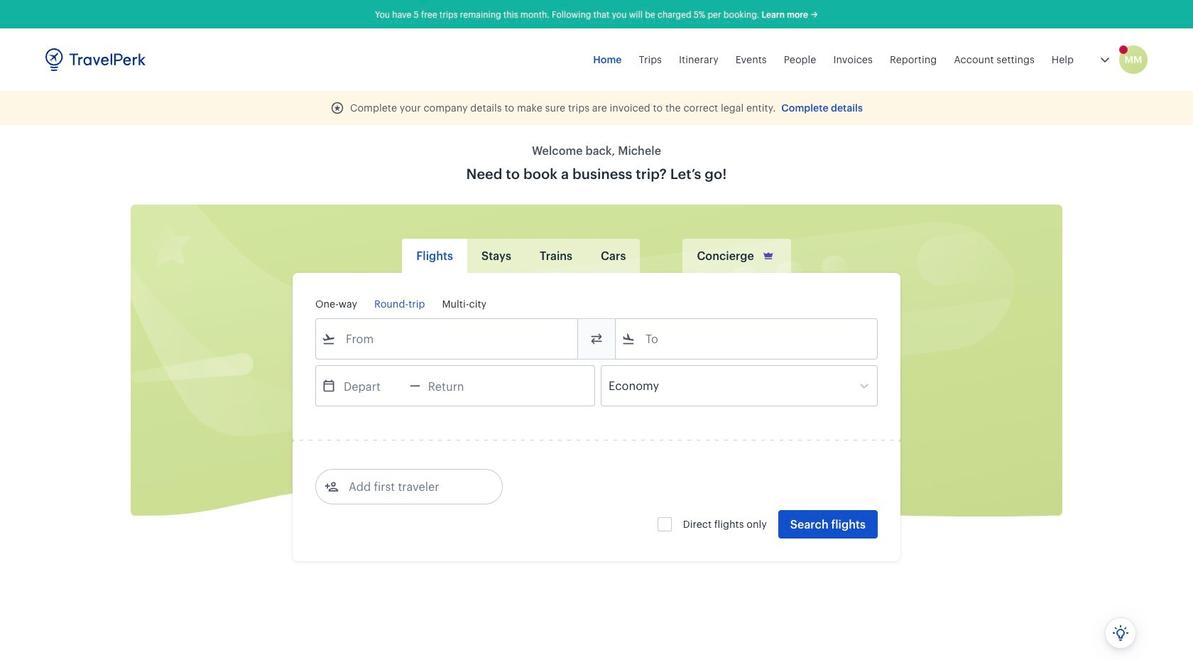 Task type: describe. For each thing, give the bounding box(es) containing it.
Return text field
[[421, 366, 494, 406]]

Depart text field
[[336, 366, 410, 406]]

To search field
[[636, 328, 859, 350]]



Task type: locate. For each thing, give the bounding box(es) containing it.
Add first traveler search field
[[339, 475, 487, 498]]

From search field
[[336, 328, 559, 350]]



